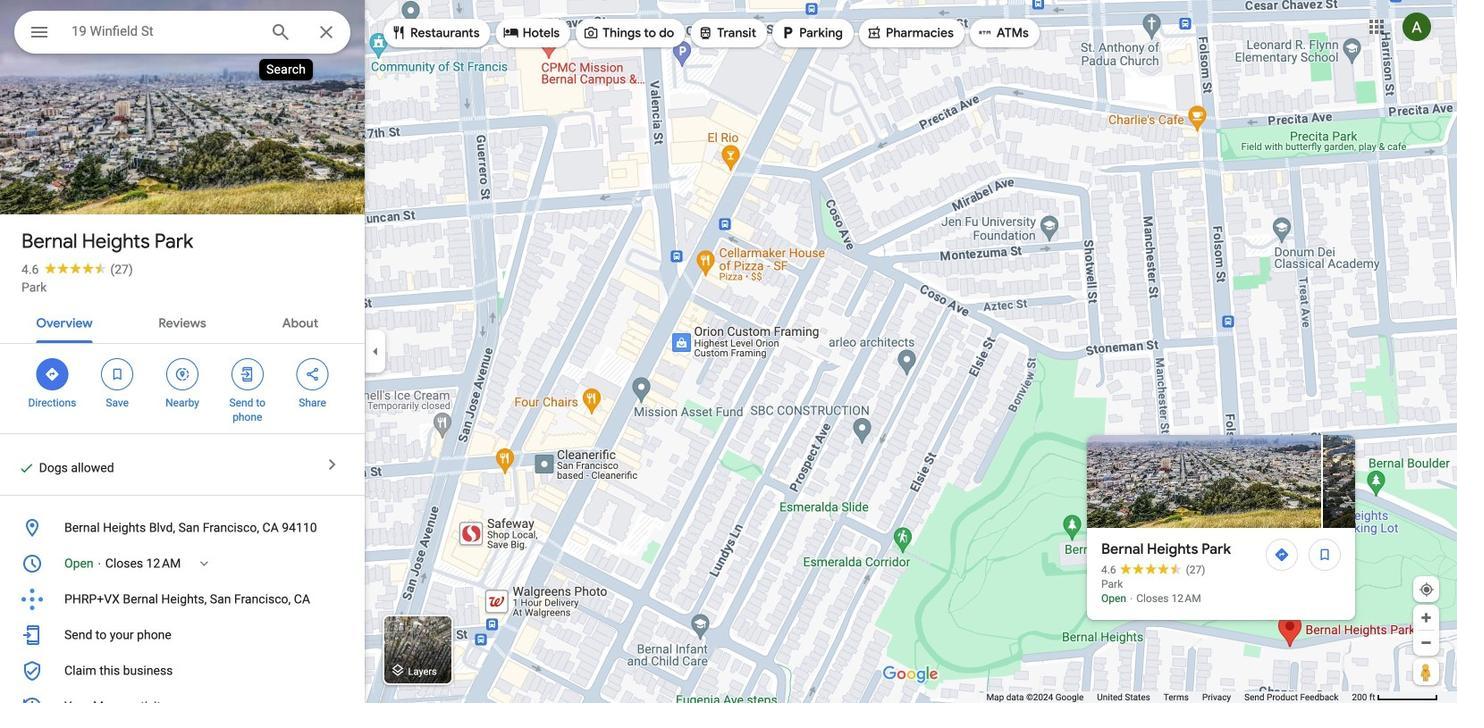 Task type: describe. For each thing, give the bounding box(es) containing it.
google account: augustus odena  
(augustus@adept.ai) image
[[1403, 13, 1432, 41]]

tab list inside google maps element
[[0, 300, 365, 343]]

information for bernal heights park region
[[0, 507, 365, 704]]

dogs allowed group
[[11, 460, 114, 477]]

zoom in image
[[1420, 612, 1433, 625]]

collapse side panel image
[[366, 342, 385, 362]]

bernal heights park tooltip
[[1087, 435, 1457, 621]]

zoom out image
[[1420, 637, 1433, 650]]

none field inside 19 winfield st field
[[72, 21, 256, 42]]

4.6 stars 27 reviews image
[[1102, 563, 1206, 578]]

google maps element
[[0, 0, 1457, 704]]

bernal heights park element
[[1102, 539, 1231, 561]]

none search field inside google maps element
[[14, 11, 351, 59]]



Task type: vqa. For each thing, say whether or not it's contained in the screenshot.
TIME
no



Task type: locate. For each thing, give the bounding box(es) containing it.
tab list
[[0, 300, 365, 343]]

19 Winfield St field
[[14, 11, 351, 59]]

None field
[[72, 21, 256, 42]]

4.6 stars image
[[39, 262, 110, 274]]

actions for bernal heights park region
[[0, 344, 365, 434]]

hours image
[[21, 553, 43, 575]]

copy plus code image
[[298, 592, 314, 608]]

None search field
[[14, 11, 351, 59]]

bernal heights park main content
[[0, 0, 365, 704]]

photo of bernal heights park image
[[0, 0, 365, 244]]

park element
[[1102, 579, 1123, 591]]

27 reviews element
[[110, 262, 133, 277]]

show street view coverage image
[[1414, 659, 1440, 686]]

show open hours for the week image
[[196, 556, 212, 572]]

show your location image
[[1419, 582, 1435, 598]]



